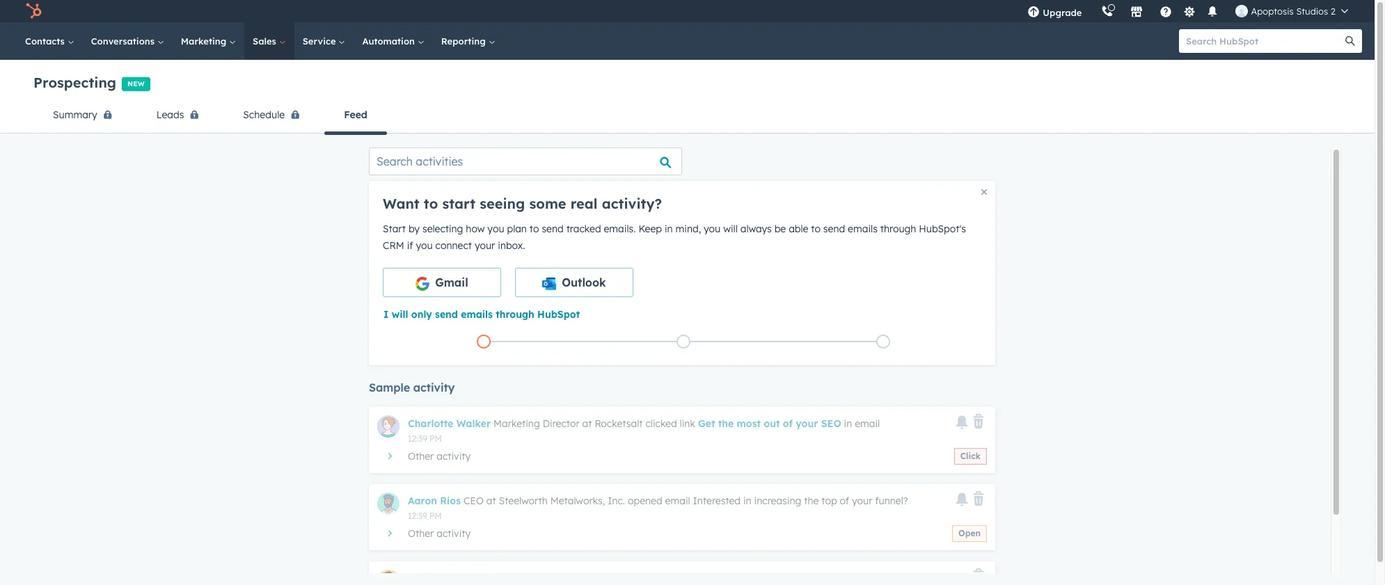 Task type: vqa. For each thing, say whether or not it's contained in the screenshot.
'HUBSPOT' image
yes



Task type: locate. For each thing, give the bounding box(es) containing it.
upgrade
[[1043, 7, 1082, 18]]

marketing link
[[173, 22, 244, 60]]

schedule link
[[224, 98, 325, 133]]

leads
[[156, 109, 184, 121]]

help button
[[1155, 0, 1178, 22]]

help image
[[1160, 6, 1173, 19]]

conversations link
[[83, 22, 173, 60]]

marketplaces image
[[1131, 6, 1144, 19]]

service link
[[294, 22, 354, 60]]

apoptosis studios 2 button
[[1228, 0, 1357, 22]]

menu
[[1018, 0, 1358, 22]]

navigation containing summary
[[33, 98, 1342, 135]]

feed link
[[325, 98, 387, 135]]

marketing
[[181, 36, 229, 47]]

menu containing apoptosis studios 2
[[1018, 0, 1358, 22]]

hubspot image
[[25, 3, 42, 19]]

menu item
[[1092, 0, 1095, 22]]

automation link
[[354, 22, 433, 60]]

schedule
[[243, 109, 285, 121]]

search button
[[1339, 29, 1363, 53]]

navigation
[[33, 98, 1342, 135]]



Task type: describe. For each thing, give the bounding box(es) containing it.
settings image
[[1184, 6, 1196, 18]]

sales link
[[244, 22, 294, 60]]

upgrade image
[[1028, 6, 1040, 19]]

2
[[1331, 6, 1336, 17]]

apoptosis studios 2
[[1251, 6, 1336, 17]]

search image
[[1346, 36, 1356, 46]]

conversations
[[91, 36, 157, 47]]

tara schultz image
[[1236, 5, 1249, 17]]

contacts
[[25, 36, 67, 47]]

notifications button
[[1201, 0, 1225, 22]]

new
[[127, 79, 145, 88]]

hubspot link
[[17, 3, 52, 19]]

summary
[[53, 109, 97, 121]]

marketplaces button
[[1123, 0, 1152, 22]]

service
[[303, 36, 339, 47]]

reporting link
[[433, 22, 504, 60]]

apoptosis
[[1251, 6, 1294, 17]]

leads link
[[137, 98, 224, 133]]

calling icon image
[[1102, 6, 1114, 18]]

prospecting
[[33, 74, 116, 91]]

calling icon button
[[1096, 2, 1120, 20]]

summary link
[[33, 98, 137, 133]]

reporting
[[441, 36, 488, 47]]

settings link
[[1181, 4, 1199, 18]]

sales
[[253, 36, 279, 47]]

Search HubSpot search field
[[1179, 29, 1350, 53]]

notifications image
[[1207, 6, 1219, 19]]

automation
[[362, 36, 418, 47]]

contacts link
[[17, 22, 83, 60]]

studios
[[1297, 6, 1329, 17]]

feed
[[344, 109, 367, 121]]



